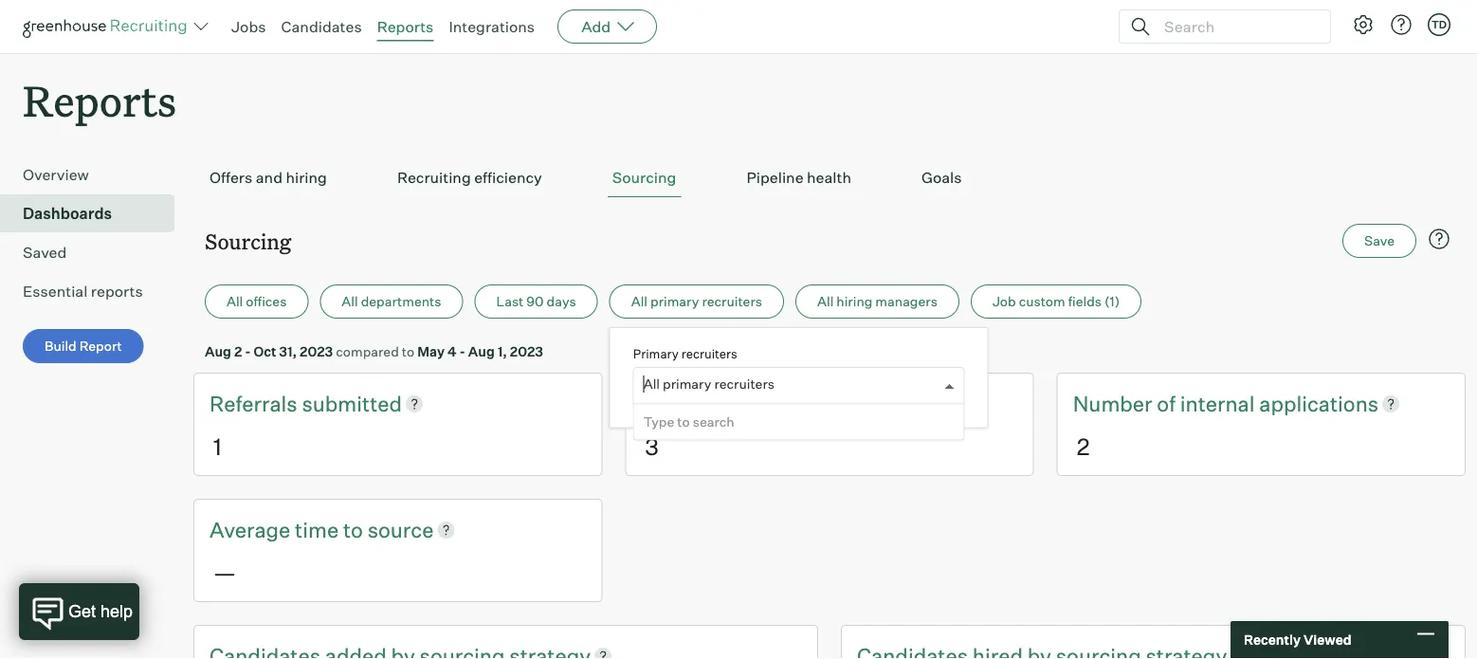 Task type: describe. For each thing, give the bounding box(es) containing it.
referrals link
[[210, 389, 302, 418]]

oct
[[254, 343, 276, 360]]

report
[[79, 338, 122, 354]]

greenhouse recruiting image
[[23, 15, 194, 38]]

job
[[993, 293, 1016, 310]]

recruiters inside button
[[702, 293, 763, 310]]

type
[[644, 414, 675, 430]]

—
[[213, 558, 236, 586]]

recently
[[1244, 632, 1301, 648]]

time
[[295, 516, 339, 543]]

2 vertical spatial to
[[343, 516, 363, 543]]

2 vertical spatial recruiters
[[715, 376, 775, 392]]

dashboards
[[23, 204, 112, 223]]

viewed
[[1304, 632, 1352, 648]]

jobs link
[[231, 17, 266, 36]]

may
[[418, 343, 445, 360]]

3
[[645, 432, 659, 461]]

prospects link
[[642, 389, 745, 418]]

candidates
[[281, 17, 362, 36]]

aug 2 - oct 31, 2023 compared to may 4 - aug 1, 2023
[[205, 343, 543, 360]]

health
[[807, 168, 852, 187]]

2 - from the left
[[460, 343, 466, 360]]

1 horizontal spatial to
[[402, 343, 415, 360]]

type to search
[[644, 414, 735, 430]]

candidates link
[[281, 17, 362, 36]]

applications
[[1260, 391, 1379, 417]]

0 horizontal spatial 2
[[234, 343, 242, 360]]

compared
[[336, 343, 399, 360]]

add button
[[558, 9, 658, 44]]

td button
[[1428, 13, 1451, 36]]

last 90 days button
[[475, 285, 598, 319]]

all departments button
[[320, 285, 463, 319]]

4
[[448, 343, 457, 360]]

sourcing button
[[608, 159, 681, 197]]

td
[[1432, 18, 1448, 31]]

recruiting efficiency
[[397, 168, 542, 187]]

hiring inside "tab list"
[[286, 168, 327, 187]]

all for "all offices" button
[[227, 293, 243, 310]]

search
[[693, 414, 735, 430]]

1 vertical spatial sourcing
[[205, 227, 292, 255]]

saved link
[[23, 241, 167, 264]]

overview
[[23, 165, 89, 184]]

prospects
[[642, 391, 745, 417]]

added link
[[745, 389, 806, 418]]

1 2023 from the left
[[300, 343, 333, 360]]

number link
[[1073, 389, 1158, 418]]

submitted link
[[302, 389, 402, 418]]

goals
[[922, 168, 962, 187]]

efficiency
[[474, 168, 542, 187]]

1 aug from the left
[[205, 343, 231, 360]]

internal link
[[1181, 389, 1260, 418]]

and
[[256, 168, 283, 187]]

all hiring managers button
[[796, 285, 960, 319]]

2 horizontal spatial to
[[678, 414, 690, 430]]

overview link
[[23, 163, 167, 186]]

of
[[1158, 391, 1176, 417]]

save
[[1365, 233, 1395, 249]]

internal
[[1181, 391, 1255, 417]]

referrals
[[210, 391, 302, 417]]

all offices
[[227, 293, 287, 310]]

1 vertical spatial primary
[[663, 376, 712, 392]]

applications link
[[1260, 389, 1379, 418]]

1 vertical spatial all primary recruiters
[[644, 376, 775, 392]]

all for the all hiring managers button
[[818, 293, 834, 310]]

pipeline health
[[747, 168, 852, 187]]

build report
[[45, 338, 122, 354]]

primary recruiters
[[633, 346, 738, 361]]

(1)
[[1105, 293, 1120, 310]]

1 - from the left
[[245, 343, 251, 360]]

managers
[[876, 293, 938, 310]]

all for all primary recruiters button
[[631, 293, 648, 310]]

primary
[[633, 346, 679, 361]]

pipeline
[[747, 168, 804, 187]]

td button
[[1425, 9, 1455, 40]]

pipeline health button
[[742, 159, 856, 197]]

recently viewed
[[1244, 632, 1352, 648]]

recruiting
[[397, 168, 471, 187]]



Task type: vqa. For each thing, say whether or not it's contained in the screenshot.
3rd (0) from the bottom
no



Task type: locate. For each thing, give the bounding box(es) containing it.
last 90 days
[[497, 293, 576, 310]]

essential
[[23, 282, 88, 301]]

0 vertical spatial sourcing
[[613, 168, 677, 187]]

hiring left managers
[[837, 293, 873, 310]]

primary
[[651, 293, 699, 310], [663, 376, 712, 392]]

offers and hiring button
[[205, 159, 332, 197]]

custom
[[1019, 293, 1066, 310]]

jobs
[[231, 17, 266, 36]]

2023 right 1,
[[510, 343, 543, 360]]

2 down number at the bottom of the page
[[1077, 432, 1090, 461]]

0 vertical spatial all primary recruiters
[[631, 293, 763, 310]]

dashboards link
[[23, 202, 167, 225]]

- left oct
[[245, 343, 251, 360]]

average time to
[[210, 516, 368, 543]]

tab list containing offers and hiring
[[205, 159, 1455, 197]]

1 horizontal spatial 2023
[[510, 343, 543, 360]]

0 horizontal spatial aug
[[205, 343, 231, 360]]

fields
[[1069, 293, 1102, 310]]

goals button
[[917, 159, 967, 197]]

1,
[[498, 343, 507, 360]]

offers
[[210, 168, 253, 187]]

all for all departments button
[[342, 293, 358, 310]]

offers and hiring
[[210, 168, 327, 187]]

faq image
[[1428, 228, 1451, 251]]

recruiters
[[702, 293, 763, 310], [682, 346, 738, 361], [715, 376, 775, 392]]

save button
[[1343, 224, 1417, 258]]

None field
[[644, 368, 649, 404]]

days
[[547, 293, 576, 310]]

sourcing inside button
[[613, 168, 677, 187]]

all primary recruiters inside button
[[631, 293, 763, 310]]

0 vertical spatial recruiters
[[702, 293, 763, 310]]

to link
[[343, 515, 368, 544]]

- right "4"
[[460, 343, 466, 360]]

build
[[45, 338, 76, 354]]

primary up primary recruiters
[[651, 293, 699, 310]]

primary inside button
[[651, 293, 699, 310]]

source link
[[368, 515, 434, 544]]

job custom fields (1) button
[[971, 285, 1142, 319]]

hiring right and on the left top of page
[[286, 168, 327, 187]]

source
[[368, 516, 434, 543]]

aug left oct
[[205, 343, 231, 360]]

integrations
[[449, 17, 535, 36]]

2 aug from the left
[[468, 343, 495, 360]]

aug
[[205, 343, 231, 360], [468, 343, 495, 360]]

reports right the candidates
[[377, 17, 434, 36]]

reports
[[377, 17, 434, 36], [23, 72, 177, 128]]

tab list
[[205, 159, 1455, 197]]

1 vertical spatial to
[[678, 414, 690, 430]]

essential reports
[[23, 282, 143, 301]]

0 vertical spatial to
[[402, 343, 415, 360]]

1 horizontal spatial -
[[460, 343, 466, 360]]

recruiters up prospects
[[682, 346, 738, 361]]

essential reports link
[[23, 280, 167, 303]]

number of internal
[[1073, 391, 1260, 417]]

1 vertical spatial reports
[[23, 72, 177, 128]]

0 horizontal spatial -
[[245, 343, 251, 360]]

departments
[[361, 293, 442, 310]]

2023
[[300, 343, 333, 360], [510, 343, 543, 360]]

0 horizontal spatial reports
[[23, 72, 177, 128]]

31,
[[279, 343, 297, 360]]

hiring
[[286, 168, 327, 187], [837, 293, 873, 310]]

1 vertical spatial hiring
[[837, 293, 873, 310]]

all
[[227, 293, 243, 310], [342, 293, 358, 310], [631, 293, 648, 310], [818, 293, 834, 310], [644, 376, 660, 392]]

submitted
[[302, 391, 402, 417]]

all down primary on the bottom
[[644, 376, 660, 392]]

to right type
[[678, 414, 690, 430]]

configure image
[[1353, 13, 1375, 36]]

1 horizontal spatial sourcing
[[613, 168, 677, 187]]

90
[[527, 293, 544, 310]]

all primary recruiters up search
[[644, 376, 775, 392]]

offices
[[246, 293, 287, 310]]

0 vertical spatial reports
[[377, 17, 434, 36]]

0 vertical spatial 2
[[234, 343, 242, 360]]

all offices button
[[205, 285, 309, 319]]

0 vertical spatial primary
[[651, 293, 699, 310]]

2
[[234, 343, 242, 360], [1077, 432, 1090, 461]]

2023 right '31,'
[[300, 343, 333, 360]]

1 horizontal spatial reports
[[377, 17, 434, 36]]

recruiters up search
[[715, 376, 775, 392]]

saved
[[23, 243, 67, 262]]

average link
[[210, 515, 295, 544]]

all primary recruiters
[[631, 293, 763, 310], [644, 376, 775, 392]]

1 horizontal spatial aug
[[468, 343, 495, 360]]

recruiters up primary recruiters
[[702, 293, 763, 310]]

-
[[245, 343, 251, 360], [460, 343, 466, 360]]

aug left 1,
[[468, 343, 495, 360]]

build report button
[[23, 329, 144, 363]]

1 vertical spatial 2
[[1077, 432, 1090, 461]]

0 horizontal spatial to
[[343, 516, 363, 543]]

recruiting efficiency button
[[393, 159, 547, 197]]

all left managers
[[818, 293, 834, 310]]

added
[[745, 391, 806, 417]]

1
[[213, 432, 222, 461]]

1 horizontal spatial hiring
[[837, 293, 873, 310]]

0 horizontal spatial 2023
[[300, 343, 333, 360]]

all up primary on the bottom
[[631, 293, 648, 310]]

integrations link
[[449, 17, 535, 36]]

all primary recruiters up primary recruiters
[[631, 293, 763, 310]]

0 vertical spatial hiring
[[286, 168, 327, 187]]

to left may
[[402, 343, 415, 360]]

number
[[1073, 391, 1153, 417]]

time link
[[295, 515, 343, 544]]

all inside button
[[818, 293, 834, 310]]

reports down greenhouse recruiting image
[[23, 72, 177, 128]]

2 left oct
[[234, 343, 242, 360]]

all left offices
[[227, 293, 243, 310]]

1 horizontal spatial 2
[[1077, 432, 1090, 461]]

0 horizontal spatial sourcing
[[205, 227, 292, 255]]

all primary recruiters button
[[610, 285, 784, 319]]

primary down primary recruiters
[[663, 376, 712, 392]]

to
[[402, 343, 415, 360], [678, 414, 690, 430], [343, 516, 363, 543]]

reports link
[[377, 17, 434, 36]]

0 horizontal spatial hiring
[[286, 168, 327, 187]]

sourcing
[[613, 168, 677, 187], [205, 227, 292, 255]]

to right time
[[343, 516, 363, 543]]

2 2023 from the left
[[510, 343, 543, 360]]

add
[[582, 17, 611, 36]]

reports
[[91, 282, 143, 301]]

Search text field
[[1160, 13, 1314, 40]]

last
[[497, 293, 524, 310]]

all departments
[[342, 293, 442, 310]]

all left departments
[[342, 293, 358, 310]]

1 vertical spatial recruiters
[[682, 346, 738, 361]]

of link
[[1158, 389, 1181, 418]]

job custom fields (1)
[[993, 293, 1120, 310]]

average
[[210, 516, 291, 543]]



